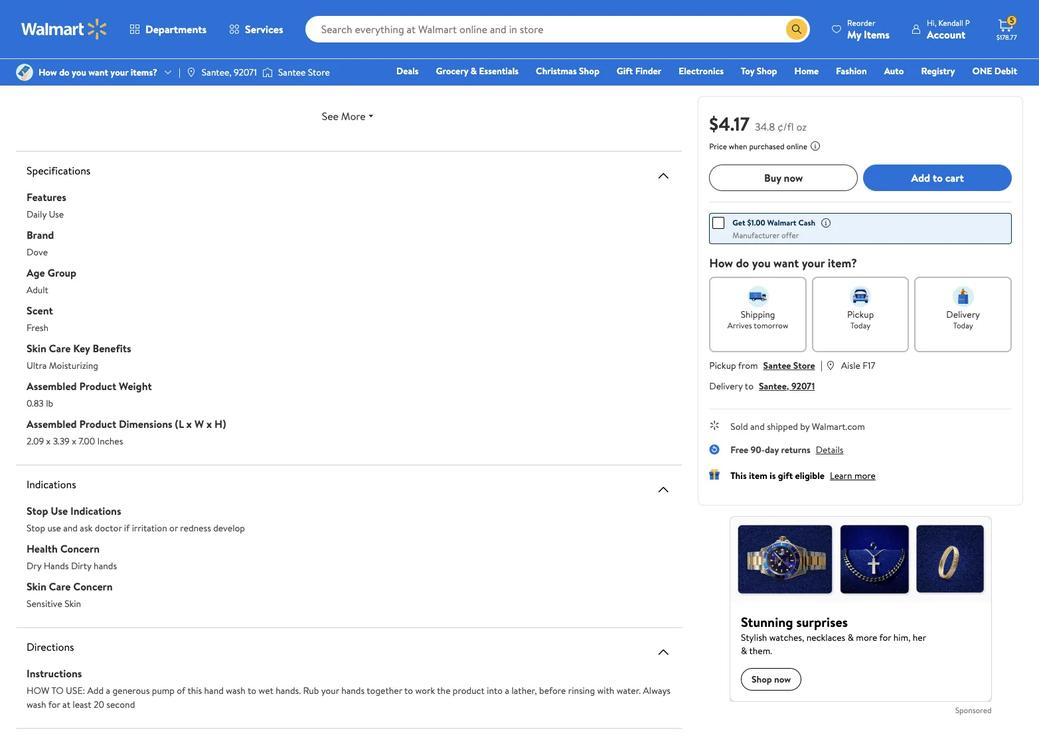 Task type: describe. For each thing, give the bounding box(es) containing it.
and inside stop use indications stop use and ask doctor if irritation or redness develop health concern dry hands dirty hands skin care concern sensitive skin
[[63, 522, 78, 535]]

0 vertical spatial concern
[[60, 542, 100, 556]]

account
[[927, 27, 966, 42]]

christmas
[[536, 64, 577, 78]]

you for how do you want your items?
[[72, 66, 86, 79]]

the
[[437, 684, 451, 698]]

when
[[729, 141, 747, 152]]

walmart+
[[978, 83, 1017, 96]]

ask
[[80, 522, 93, 535]]

daily
[[27, 208, 47, 221]]

lb
[[46, 397, 53, 410]]

toy shop
[[741, 64, 777, 78]]

one
[[972, 64, 992, 78]]

dirty
[[71, 559, 91, 573]]

buy now
[[764, 171, 803, 185]]

deals
[[396, 64, 419, 78]]

3.39
[[53, 435, 70, 448]]

gift
[[617, 64, 633, 78]]

legal information image
[[810, 141, 821, 151]]

shop for toy shop
[[757, 64, 777, 78]]

aisle
[[841, 359, 861, 373]]

generous
[[112, 684, 150, 698]]

1 vertical spatial wash
[[27, 698, 46, 712]]

(l
[[175, 417, 184, 431]]

home
[[795, 64, 819, 78]]

$178.77
[[997, 33, 1017, 42]]

hands inside instructions how to use: add a generous pump of this hand wash to wet hands. rub your hands together to work the product into a lather, before rinsing with water. always wash for at least 20 second
[[341, 684, 365, 698]]

more
[[855, 469, 876, 483]]

santee store button
[[763, 359, 815, 373]]

price when purchased online
[[709, 141, 808, 152]]

add inside instructions how to use: add a generous pump of this hand wash to wet hands. rub your hands together to work the product into a lather, before rinsing with water. always wash for at least 20 second
[[87, 684, 104, 698]]

details button
[[816, 444, 844, 457]]

want for item?
[[774, 255, 799, 272]]

w
[[195, 417, 204, 431]]

christmas shop link
[[530, 64, 605, 78]]

walmart+ link
[[972, 82, 1023, 97]]

together
[[367, 684, 402, 698]]

34.8
[[755, 120, 775, 134]]

 image for how do you want your items?
[[16, 64, 33, 81]]

product
[[453, 684, 485, 698]]

dove
[[27, 245, 48, 259]]

0 vertical spatial 92071
[[234, 66, 257, 79]]

into
[[487, 684, 503, 698]]

sold and shipped by walmart.com
[[731, 420, 865, 434]]

¢/fl
[[778, 120, 794, 134]]

features daily use brand dove age group adult scent fresh skin care key benefits ultra moisturizing assembled product weight 0.83 lb assembled product dimensions (l x w x h) 2.09 x 3.39 x 7.00 inches
[[27, 190, 226, 448]]

skin inside features daily use brand dove age group adult scent fresh skin care key benefits ultra moisturizing assembled product weight 0.83 lb assembled product dimensions (l x w x h) 2.09 x 3.39 x 7.00 inches
[[27, 341, 46, 356]]

auto link
[[878, 64, 910, 78]]

today for pickup
[[851, 320, 871, 331]]

at
[[62, 698, 70, 712]]

h)
[[214, 417, 226, 431]]

buy
[[764, 171, 781, 185]]

pickup from santee store |
[[709, 358, 823, 373]]

of
[[177, 684, 185, 698]]

2 a from the left
[[505, 684, 509, 698]]

before
[[539, 684, 566, 698]]

intent image for pickup image
[[850, 286, 871, 307]]

buy now button
[[709, 165, 858, 191]]

group
[[48, 265, 76, 280]]

indications image
[[656, 482, 672, 498]]

shipping
[[741, 308, 775, 321]]

how do you want your item?
[[709, 255, 857, 272]]

to left wet
[[248, 684, 256, 698]]

0 vertical spatial santee
[[278, 66, 306, 79]]

free
[[731, 444, 749, 457]]

walmart image
[[21, 19, 108, 40]]

moisturizing
[[49, 359, 98, 372]]

registry link
[[915, 64, 961, 78]]

walmart.com
[[812, 420, 865, 434]]

toy shop link
[[735, 64, 783, 78]]

reorder my items
[[847, 17, 890, 42]]

services
[[245, 22, 283, 37]]

grocery
[[436, 64, 468, 78]]

how for how do you want your items?
[[39, 66, 57, 79]]

add inside "button"
[[911, 171, 930, 185]]

x left 3.39
[[46, 435, 51, 448]]

store inside pickup from santee store |
[[793, 359, 815, 373]]

reorder
[[847, 17, 876, 28]]

fresh
[[27, 321, 49, 334]]

instructions
[[27, 666, 82, 681]]

hands inside stop use indications stop use and ask doctor if irritation or redness develop health concern dry hands dirty hands skin care concern sensitive skin
[[94, 559, 117, 573]]

with
[[597, 684, 614, 698]]

1 assembled from the top
[[27, 379, 77, 393]]

care inside features daily use brand dove age group adult scent fresh skin care key benefits ultra moisturizing assembled product weight 0.83 lb assembled product dimensions (l x w x h) 2.09 x 3.39 x 7.00 inches
[[49, 341, 71, 356]]

or
[[169, 522, 178, 535]]

intent image for delivery image
[[953, 286, 974, 307]]

indications inside stop use indications stop use and ask doctor if irritation or redness develop health concern dry hands dirty hands skin care concern sensitive skin
[[70, 504, 121, 518]]

use
[[47, 522, 61, 535]]

home link
[[789, 64, 825, 78]]

santee, 92071 button
[[759, 380, 815, 393]]

fashion link
[[830, 64, 873, 78]]

learn
[[830, 469, 852, 483]]

items?
[[131, 66, 157, 79]]

essentials
[[479, 64, 519, 78]]

delivery for today
[[946, 308, 980, 321]]

brand
[[27, 227, 54, 242]]

is
[[770, 469, 776, 483]]

this
[[188, 684, 202, 698]]

use inside features daily use brand dove age group adult scent fresh skin care key benefits ultra moisturizing assembled product weight 0.83 lb assembled product dimensions (l x w x h) 2.09 x 3.39 x 7.00 inches
[[49, 208, 64, 221]]

learn more button
[[830, 469, 876, 483]]

day
[[765, 444, 779, 457]]

to inside "button"
[[933, 171, 943, 185]]

see
[[322, 109, 339, 123]]

shipping arrives tomorrow
[[728, 308, 789, 331]]

this item is gift eligible learn more
[[731, 469, 876, 483]]

0 vertical spatial santee,
[[202, 66, 232, 79]]

gifting made easy image
[[709, 469, 720, 480]]

use:
[[66, 684, 85, 698]]

0 vertical spatial and
[[750, 420, 765, 434]]

for
[[48, 698, 60, 712]]



Task type: locate. For each thing, give the bounding box(es) containing it.
your right rub
[[321, 684, 339, 698]]

today down intent image for pickup
[[851, 320, 871, 331]]

skin up sensitive
[[27, 579, 46, 594]]

1 stop from the top
[[27, 504, 48, 518]]

how for how do you want your item?
[[709, 255, 733, 272]]

concern up dirty
[[60, 542, 100, 556]]

0 horizontal spatial wash
[[27, 698, 46, 712]]

1 vertical spatial use
[[51, 504, 68, 518]]

pickup left from
[[709, 359, 736, 373]]

20
[[94, 698, 104, 712]]

hi,
[[927, 17, 937, 28]]

1 horizontal spatial hands
[[341, 684, 365, 698]]

you down manufacturer offer
[[752, 255, 771, 272]]

store up see
[[308, 66, 330, 79]]

1 vertical spatial you
[[752, 255, 771, 272]]

1 horizontal spatial santee
[[763, 359, 791, 373]]

departments
[[145, 22, 207, 37]]

1 vertical spatial santee,
[[759, 380, 789, 393]]

hands
[[44, 559, 69, 573]]

0 vertical spatial indications
[[27, 477, 76, 492]]

x left 7.00
[[72, 435, 76, 448]]

2 assembled from the top
[[27, 417, 77, 431]]

today down intent image for delivery
[[953, 320, 973, 331]]

electronics
[[679, 64, 724, 78]]

how down get $1.00 walmart cash option
[[709, 255, 733, 272]]

always
[[643, 684, 671, 698]]

want
[[88, 66, 108, 79], [774, 255, 799, 272]]

pickup inside pickup from santee store |
[[709, 359, 736, 373]]

0 vertical spatial how
[[39, 66, 57, 79]]

1 horizontal spatial pickup
[[847, 308, 874, 321]]

details
[[816, 444, 844, 457]]

hands
[[94, 559, 117, 573], [341, 684, 365, 698]]

santee
[[278, 66, 306, 79], [763, 359, 791, 373]]

store up "santee, 92071" button
[[793, 359, 815, 373]]

Walmart Site-Wide search field
[[305, 16, 810, 42]]

gift finder
[[617, 64, 662, 78]]

1 vertical spatial product
[[79, 417, 116, 431]]

dry
[[27, 559, 41, 573]]

today for delivery
[[953, 320, 973, 331]]

registry
[[921, 64, 955, 78]]

your for items?
[[110, 66, 128, 79]]

indications up use
[[27, 477, 76, 492]]

 image left santee, 92071
[[186, 67, 196, 78]]

do down manufacturer at the right top of page
[[736, 255, 749, 272]]

1 vertical spatial stop
[[27, 522, 45, 535]]

0 horizontal spatial pickup
[[709, 359, 736, 373]]

hands.
[[276, 684, 301, 698]]

hands left together
[[341, 684, 365, 698]]

2 vertical spatial your
[[321, 684, 339, 698]]

your
[[110, 66, 128, 79], [802, 255, 825, 272], [321, 684, 339, 698]]

2 shop from the left
[[757, 64, 777, 78]]

shop right the toy
[[757, 64, 777, 78]]

shop right christmas
[[579, 64, 600, 78]]

sold
[[731, 420, 748, 434]]

item?
[[828, 255, 857, 272]]

0 horizontal spatial do
[[59, 66, 70, 79]]

0 vertical spatial add
[[911, 171, 930, 185]]

your inside instructions how to use: add a generous pump of this hand wash to wet hands. rub your hands together to work the product into a lather, before rinsing with water. always wash for at least 20 second
[[321, 684, 339, 698]]

how
[[27, 684, 49, 698]]

1 vertical spatial delivery
[[709, 380, 743, 393]]

1 horizontal spatial store
[[793, 359, 815, 373]]

specifications image
[[656, 168, 672, 184]]

wash right the hand
[[226, 684, 246, 698]]

 image
[[16, 64, 33, 81], [186, 67, 196, 78]]

key
[[73, 341, 90, 356]]

product up 7.00
[[79, 417, 116, 431]]

0 vertical spatial skin
[[27, 341, 46, 356]]

$4.17 34.8 ¢/fl oz
[[709, 111, 807, 137]]

0 horizontal spatial how
[[39, 66, 57, 79]]

use
[[49, 208, 64, 221], [51, 504, 68, 518]]

inches
[[97, 435, 123, 448]]

| right items?
[[179, 66, 181, 79]]

concern down dirty
[[73, 579, 113, 594]]

manufacturer offer
[[733, 230, 799, 241]]

concern
[[60, 542, 100, 556], [73, 579, 113, 594]]

0 vertical spatial assembled
[[27, 379, 77, 393]]

0 vertical spatial your
[[110, 66, 128, 79]]

gift finder link
[[611, 64, 667, 78]]

use inside stop use indications stop use and ask doctor if irritation or redness develop health concern dry hands dirty hands skin care concern sensitive skin
[[51, 504, 68, 518]]

and left ask
[[63, 522, 78, 535]]

0 vertical spatial stop
[[27, 504, 48, 518]]

rinsing
[[568, 684, 595, 698]]

92071 down services popup button
[[234, 66, 257, 79]]

santee, down pickup from santee store |
[[759, 380, 789, 393]]

0 vertical spatial want
[[88, 66, 108, 79]]

1 care from the top
[[49, 341, 71, 356]]

use right daily
[[49, 208, 64, 221]]

to
[[933, 171, 943, 185], [745, 380, 754, 393], [248, 684, 256, 698], [404, 684, 413, 698]]

a right into
[[505, 684, 509, 698]]

directions image
[[656, 644, 672, 660]]

today inside the pickup today
[[851, 320, 871, 331]]

1 vertical spatial add
[[87, 684, 104, 698]]

stop up use
[[27, 504, 48, 518]]

0 horizontal spatial  image
[[16, 64, 33, 81]]

1 vertical spatial do
[[736, 255, 749, 272]]

santee up "santee, 92071" button
[[763, 359, 791, 373]]

redness
[[180, 522, 211, 535]]

1 horizontal spatial 92071
[[791, 380, 815, 393]]

grocery & essentials
[[436, 64, 519, 78]]

1 horizontal spatial today
[[953, 320, 973, 331]]

1 horizontal spatial wash
[[226, 684, 246, 698]]

1 vertical spatial santee
[[763, 359, 791, 373]]

get
[[733, 217, 746, 228]]

do for how do you want your items?
[[59, 66, 70, 79]]

0 horizontal spatial and
[[63, 522, 78, 535]]

0 vertical spatial pickup
[[847, 308, 874, 321]]

1 vertical spatial your
[[802, 255, 825, 272]]

1 horizontal spatial add
[[911, 171, 930, 185]]

cart
[[945, 171, 964, 185]]

my
[[847, 27, 861, 42]]

second
[[106, 698, 135, 712]]

1 vertical spatial assembled
[[27, 417, 77, 431]]

x right w
[[206, 417, 212, 431]]

santee store
[[278, 66, 330, 79]]

delivery down intent image for delivery
[[946, 308, 980, 321]]

0 horizontal spatial a
[[106, 684, 110, 698]]

1 vertical spatial want
[[774, 255, 799, 272]]

0 vertical spatial delivery
[[946, 308, 980, 321]]

from
[[738, 359, 758, 373]]

irritation
[[132, 522, 167, 535]]

pickup down intent image for pickup
[[847, 308, 874, 321]]

1 today from the left
[[851, 320, 871, 331]]

hands right dirty
[[94, 559, 117, 573]]

see more button
[[27, 103, 672, 129]]

rub
[[303, 684, 319, 698]]

0 horizontal spatial 92071
[[234, 66, 257, 79]]

care inside stop use indications stop use and ask doctor if irritation or redness develop health concern dry hands dirty hands skin care concern sensitive skin
[[49, 579, 71, 594]]

care down "hands"
[[49, 579, 71, 594]]

1 horizontal spatial  image
[[186, 67, 196, 78]]

do for how do you want your item?
[[736, 255, 749, 272]]

0 vertical spatial product
[[79, 379, 116, 393]]

directions
[[27, 640, 74, 654]]

product down the moisturizing
[[79, 379, 116, 393]]

1 horizontal spatial your
[[321, 684, 339, 698]]

&
[[471, 64, 477, 78]]

santee inside pickup from santee store |
[[763, 359, 791, 373]]

sensitive
[[27, 597, 62, 611]]

2 vertical spatial skin
[[65, 597, 81, 611]]

1 horizontal spatial shop
[[757, 64, 777, 78]]

5
[[1010, 15, 1014, 26]]

0 horizontal spatial shop
[[579, 64, 600, 78]]

$4.17
[[709, 111, 750, 137]]

0 horizontal spatial hands
[[94, 559, 117, 573]]

today inside delivery today
[[953, 320, 973, 331]]

7.00
[[79, 435, 95, 448]]

arrives
[[728, 320, 752, 331]]

christmas shop
[[536, 64, 600, 78]]

0 horizontal spatial add
[[87, 684, 104, 698]]

doctor
[[95, 522, 122, 535]]

0 horizontal spatial want
[[88, 66, 108, 79]]

and
[[750, 420, 765, 434], [63, 522, 78, 535]]

you down the walmart image at the left top of page
[[72, 66, 86, 79]]

adult
[[27, 283, 48, 296]]

pump
[[152, 684, 175, 698]]

wet
[[259, 684, 274, 698]]

wash down how
[[27, 698, 46, 712]]

to left the work
[[404, 684, 413, 698]]

0 vertical spatial you
[[72, 66, 86, 79]]

want left items?
[[88, 66, 108, 79]]

1 vertical spatial |
[[821, 358, 823, 373]]

0 vertical spatial wash
[[226, 684, 246, 698]]

santee, down services popup button
[[202, 66, 232, 79]]

0 vertical spatial |
[[179, 66, 181, 79]]

santee, 92071
[[202, 66, 257, 79]]

pickup for pickup from santee store |
[[709, 359, 736, 373]]

pickup for pickup today
[[847, 308, 874, 321]]

1 a from the left
[[106, 684, 110, 698]]

1 vertical spatial store
[[793, 359, 815, 373]]

1 vertical spatial hands
[[341, 684, 365, 698]]

benefits
[[93, 341, 131, 356]]

1 horizontal spatial a
[[505, 684, 509, 698]]

1 horizontal spatial want
[[774, 255, 799, 272]]

0 horizontal spatial today
[[851, 320, 871, 331]]

0 vertical spatial do
[[59, 66, 70, 79]]

stop left use
[[27, 522, 45, 535]]

1 vertical spatial 92071
[[791, 380, 815, 393]]

departments button
[[118, 13, 218, 45]]

manufacturer
[[733, 230, 780, 241]]

delivery for to
[[709, 380, 743, 393]]

get $1.00 walmart cash walmart plus, element
[[713, 216, 815, 230]]

want for items?
[[88, 66, 108, 79]]

0 horizontal spatial santee,
[[202, 66, 232, 79]]

care left key
[[49, 341, 71, 356]]

add left cart
[[911, 171, 930, 185]]

santee down services
[[278, 66, 306, 79]]

1 horizontal spatial delivery
[[946, 308, 980, 321]]

0 horizontal spatial santee
[[278, 66, 306, 79]]

your left item?
[[802, 255, 825, 272]]

fashion
[[836, 64, 867, 78]]

1 horizontal spatial how
[[709, 255, 733, 272]]

1 horizontal spatial santee,
[[759, 380, 789, 393]]

this
[[731, 469, 747, 483]]

age
[[27, 265, 45, 280]]

how do you want your items?
[[39, 66, 157, 79]]

0 vertical spatial care
[[49, 341, 71, 356]]

how down the walmart image at the left top of page
[[39, 66, 57, 79]]

 image
[[262, 66, 273, 79]]

see more
[[322, 109, 366, 123]]

1 horizontal spatial and
[[750, 420, 765, 434]]

0.83
[[27, 397, 44, 410]]

to down from
[[745, 380, 754, 393]]

0 vertical spatial hands
[[94, 559, 117, 573]]

use up use
[[51, 504, 68, 518]]

your left items?
[[110, 66, 128, 79]]

to left cart
[[933, 171, 943, 185]]

0 horizontal spatial |
[[179, 66, 181, 79]]

pickup
[[847, 308, 874, 321], [709, 359, 736, 373]]

2 care from the top
[[49, 579, 71, 594]]

 image for santee, 92071
[[186, 67, 196, 78]]

show walmart cash details image
[[821, 218, 831, 228]]

1 horizontal spatial |
[[821, 358, 823, 373]]

1 vertical spatial how
[[709, 255, 733, 272]]

shop for christmas shop
[[579, 64, 600, 78]]

do down the walmart image at the left top of page
[[59, 66, 70, 79]]

skin right sensitive
[[65, 597, 81, 611]]

0 horizontal spatial store
[[308, 66, 330, 79]]

assembled up 3.39
[[27, 417, 77, 431]]

1 horizontal spatial do
[[736, 255, 749, 272]]

1 vertical spatial pickup
[[709, 359, 736, 373]]

a up second
[[106, 684, 110, 698]]

92071 down santee store button on the right
[[791, 380, 815, 393]]

0 horizontal spatial you
[[72, 66, 86, 79]]

add up 20
[[87, 684, 104, 698]]

1 horizontal spatial you
[[752, 255, 771, 272]]

how
[[39, 66, 57, 79], [709, 255, 733, 272]]

2 stop from the top
[[27, 522, 45, 535]]

| left aisle
[[821, 358, 823, 373]]

1 vertical spatial indications
[[70, 504, 121, 518]]

intent image for shipping image
[[747, 286, 769, 307]]

1 product from the top
[[79, 379, 116, 393]]

1 vertical spatial skin
[[27, 579, 46, 594]]

skin up ultra
[[27, 341, 46, 356]]

you for how do you want your item?
[[752, 255, 771, 272]]

0 vertical spatial use
[[49, 208, 64, 221]]

store
[[308, 66, 330, 79], [793, 359, 815, 373]]

assembled up lb
[[27, 379, 77, 393]]

2 product from the top
[[79, 417, 116, 431]]

services button
[[218, 13, 295, 45]]

one debit walmart+
[[972, 64, 1017, 96]]

0 horizontal spatial your
[[110, 66, 128, 79]]

delivery down from
[[709, 380, 743, 393]]

Get $1.00 Walmart Cash checkbox
[[713, 217, 725, 229]]

0 horizontal spatial delivery
[[709, 380, 743, 393]]

now
[[784, 171, 803, 185]]

x right (l
[[187, 417, 192, 431]]

search icon image
[[792, 24, 802, 35]]

 image down the walmart image at the left top of page
[[16, 64, 33, 81]]

instructions how to use: add a generous pump of this hand wash to wet hands. rub your hands together to work the product into a lather, before rinsing with water. always wash for at least 20 second
[[27, 666, 671, 712]]

debit
[[995, 64, 1017, 78]]

2 today from the left
[[953, 320, 973, 331]]

1 vertical spatial and
[[63, 522, 78, 535]]

indications up ask
[[70, 504, 121, 518]]

0 vertical spatial store
[[308, 66, 330, 79]]

hand
[[204, 684, 224, 698]]

1 vertical spatial care
[[49, 579, 71, 594]]

aisle f17
[[841, 359, 876, 373]]

your for item?
[[802, 255, 825, 272]]

want down offer on the right of the page
[[774, 255, 799, 272]]

and right sold
[[750, 420, 765, 434]]

2 horizontal spatial your
[[802, 255, 825, 272]]

Search search field
[[305, 16, 810, 42]]

$1.00
[[747, 217, 765, 228]]

if
[[124, 522, 130, 535]]

indications
[[27, 477, 76, 492], [70, 504, 121, 518]]

1 shop from the left
[[579, 64, 600, 78]]

1 vertical spatial concern
[[73, 579, 113, 594]]



Task type: vqa. For each thing, say whether or not it's contained in the screenshot.
the left you
yes



